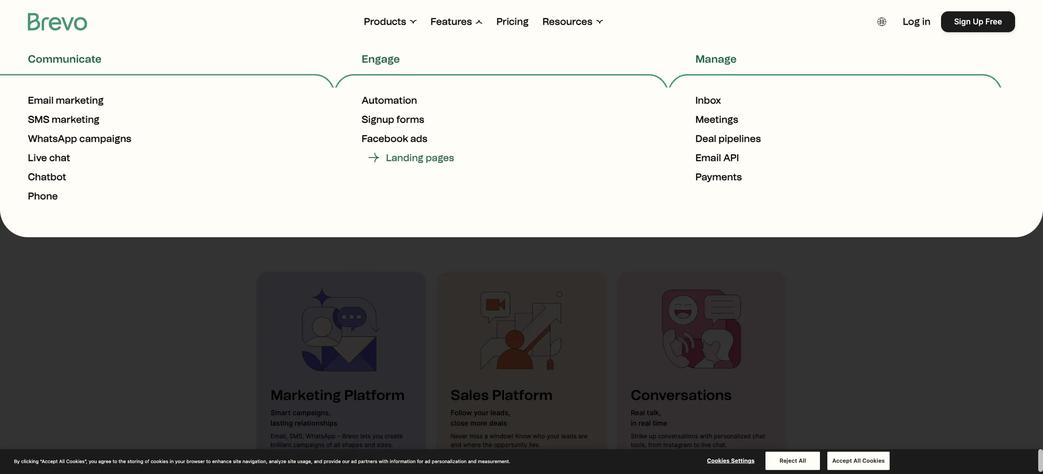 Task type: vqa. For each thing, say whether or not it's contained in the screenshot.
the bottom the for
no



Task type: describe. For each thing, give the bounding box(es) containing it.
api
[[724, 152, 739, 164]]

smart campaigns, lasting relationships
[[271, 409, 338, 428]]

for
[[417, 459, 424, 464]]

landing pages
[[386, 152, 454, 164]]

to right browser
[[206, 459, 211, 464]]

communicate
[[28, 53, 102, 65]]

never miss a window! know who your leads are and where the opportunity lies.
[[451, 433, 588, 449]]

payments link
[[696, 171, 742, 190]]

existing
[[645, 140, 674, 149]]

live
[[702, 442, 711, 449]]

usage,
[[297, 459, 313, 464]]

clicking
[[21, 459, 39, 464]]

to inside strike up conversations with personalized chat tools, from instagram to live chat.
[[694, 442, 700, 449]]

know
[[515, 433, 531, 440]]

information
[[390, 459, 416, 464]]

products link
[[364, 16, 417, 28]]

log in
[[903, 16, 931, 27]]

all for accept
[[854, 458, 861, 465]]

0 horizontal spatial campaigns
[[79, 133, 131, 145]]

agree
[[98, 459, 111, 464]]

our
[[342, 459, 350, 464]]

home hero image image for marketing
[[298, 286, 385, 373]]

find out more for marketing
[[271, 461, 322, 470]]

brilliant
[[271, 442, 292, 449]]

whatsapp inside email, sms, whatsapp – brevo lets you create brilliant campaigns of all shapes and sizes.
[[306, 433, 336, 440]]

the inside the real growth starts with the right tools
[[400, 89, 458, 131]]

resources link
[[543, 16, 603, 28]]

measurement.
[[478, 459, 511, 464]]

personalization
[[432, 459, 467, 464]]

more inside follow your leads, close more deals
[[470, 419, 487, 428]]

accept all cookies button
[[828, 452, 890, 471]]

pages
[[426, 152, 454, 164]]

business
[[416, 140, 449, 149]]

campaigns inside email, sms, whatsapp – brevo lets you create brilliant campaigns of all shapes and sizes.
[[293, 442, 325, 449]]

0 horizontal spatial in
[[170, 459, 174, 464]]

window!
[[490, 433, 514, 440]]

1 cookies from the left
[[707, 458, 730, 465]]

a
[[485, 433, 488, 440]]

log in link
[[903, 16, 931, 28]]

and inside email, sms, whatsapp – brevo lets you create brilliant campaigns of all shapes and sizes.
[[364, 442, 375, 449]]

tools,
[[631, 442, 647, 449]]

email marketing link
[[28, 95, 104, 114]]

cookies
[[151, 459, 168, 464]]

starts
[[536, 51, 639, 92]]

you inside email, sms, whatsapp – brevo lets you create brilliant campaigns of all shapes and sizes.
[[373, 433, 383, 440]]

more for marketing platform
[[303, 461, 322, 470]]

log
[[903, 16, 920, 27]]

campaigns,
[[293, 409, 331, 418]]

forms
[[397, 114, 424, 126]]

real talk, in real time
[[631, 409, 667, 428]]

help
[[379, 140, 395, 149]]

landing pages link
[[362, 152, 454, 171]]

landing
[[386, 152, 424, 164]]

browser
[[187, 459, 205, 464]]

and right usage,
[[314, 459, 322, 464]]

enhance
[[212, 459, 232, 464]]

lies.
[[529, 442, 541, 449]]

automation link
[[362, 95, 417, 114]]

pipelines
[[719, 133, 761, 145]]

payments
[[696, 171, 742, 183]]

reject all
[[780, 458, 806, 465]]

talk,
[[647, 409, 661, 418]]

real for real growth starts with the right tools
[[320, 51, 396, 92]]

whatsapp campaigns link
[[28, 133, 131, 152]]

marketing
[[271, 387, 341, 404]]

email,
[[271, 433, 288, 440]]

chat.
[[713, 442, 727, 449]]

meetings link
[[696, 114, 739, 133]]

sign
[[955, 17, 971, 26]]

deal pipelines link
[[696, 133, 761, 152]]

right
[[466, 89, 548, 131]]

of for cookies
[[145, 459, 149, 464]]

0 vertical spatial engage
[[362, 53, 400, 65]]

email marketing
[[28, 95, 104, 106]]

3 home hero image image from the left
[[658, 286, 745, 373]]

signup forms link
[[362, 114, 424, 133]]

audiences
[[543, 140, 581, 149]]

all for reject
[[799, 458, 806, 465]]

email for email marketing
[[28, 95, 54, 106]]

"accept
[[40, 459, 58, 464]]

growth
[[404, 51, 527, 92]]

sms
[[28, 114, 49, 126]]

chatbot
[[28, 171, 66, 183]]

accept all cookies
[[833, 458, 885, 465]]

more for sales platform
[[483, 461, 503, 470]]

0 horizontal spatial all
[[59, 459, 65, 464]]

whatsapp campaigns
[[28, 133, 131, 145]]

real
[[639, 419, 651, 428]]

reject
[[780, 458, 798, 465]]

create
[[385, 433, 403, 440]]

ads
[[411, 133, 428, 145]]

email for email api
[[696, 152, 721, 164]]

1 ad from the left
[[351, 459, 357, 464]]

1 site from the left
[[233, 459, 241, 464]]

leads
[[561, 433, 577, 440]]

lasting
[[271, 419, 293, 428]]

platform for sales platform
[[492, 387, 553, 404]]



Task type: locate. For each thing, give the bounding box(es) containing it.
out.
[[479, 140, 493, 149]]

features link
[[431, 16, 483, 28]]

2 horizontal spatial in
[[922, 16, 931, 27]]

marketing up sms marketing
[[56, 95, 104, 106]]

0 horizontal spatial tools
[[349, 140, 368, 149]]

1 horizontal spatial campaigns
[[293, 442, 325, 449]]

platform up lets
[[344, 387, 405, 404]]

0 horizontal spatial platform
[[344, 387, 405, 404]]

relationships
[[295, 419, 338, 428]]

conversations
[[631, 387, 732, 404]]

platform up leads,
[[492, 387, 553, 404]]

0 horizontal spatial whatsapp
[[28, 133, 77, 145]]

brevo
[[342, 433, 359, 440]]

0 horizontal spatial email
[[28, 95, 54, 106]]

2 cookies from the left
[[863, 458, 885, 465]]

facebook ads link
[[362, 133, 428, 152]]

1 vertical spatial of
[[145, 459, 149, 464]]

1 vertical spatial whatsapp
[[306, 433, 336, 440]]

free
[[986, 17, 1002, 26]]

from
[[648, 442, 662, 449]]

whatsapp down relationships
[[306, 433, 336, 440]]

brevo image
[[28, 13, 87, 31]]

marketing for email marketing
[[56, 95, 104, 106]]

cookies",
[[66, 459, 87, 464]]

1 horizontal spatial email
[[696, 152, 721, 164]]

1 horizontal spatial site
[[288, 459, 296, 464]]

1 vertical spatial marketing
[[52, 114, 99, 126]]

miss
[[470, 433, 483, 440]]

marketing inside 'link'
[[56, 95, 104, 106]]

time
[[653, 419, 667, 428]]

1 vertical spatial with
[[700, 433, 713, 440]]

tools up while at the top right of the page
[[557, 89, 643, 131]]

chat inside live chat link
[[49, 152, 70, 164]]

find down where
[[451, 461, 467, 470]]

you left agree
[[89, 459, 97, 464]]

the right get
[[335, 140, 347, 149]]

1 vertical spatial campaigns
[[293, 442, 325, 449]]

and down where
[[468, 459, 477, 464]]

storing
[[127, 459, 143, 464]]

cookies settings
[[707, 458, 755, 465]]

cookies settings button
[[704, 453, 758, 470]]

0 vertical spatial email
[[28, 95, 54, 106]]

2 out from the left
[[469, 461, 481, 470]]

with up live
[[700, 433, 713, 440]]

with
[[647, 51, 723, 92], [700, 433, 713, 440], [379, 459, 388, 464]]

1 horizontal spatial chat
[[753, 433, 765, 440]]

all right accept
[[854, 458, 861, 465]]

shapes
[[342, 442, 363, 449]]

ad right our
[[351, 459, 357, 464]]

deals
[[489, 419, 507, 428]]

sales
[[451, 387, 489, 404]]

1 platform from the left
[[344, 387, 405, 404]]

2 ad from the left
[[425, 459, 431, 464]]

find
[[271, 461, 287, 470], [451, 461, 467, 470]]

real inside the real growth starts with the right tools
[[320, 51, 396, 92]]

1 vertical spatial chat
[[753, 433, 765, 440]]

1 vertical spatial tools
[[349, 140, 368, 149]]

to left live
[[694, 442, 700, 449]]

1 vertical spatial real
[[631, 409, 645, 418]]

0 vertical spatial with
[[647, 51, 723, 92]]

settings
[[731, 458, 755, 465]]

0 horizontal spatial home hero image image
[[298, 286, 385, 373]]

2 platform from the left
[[492, 387, 553, 404]]

1 horizontal spatial find out more
[[451, 461, 503, 470]]

tools
[[557, 89, 643, 131], [349, 140, 368, 149]]

real growth starts with the right tools
[[320, 51, 723, 131]]

1 horizontal spatial ad
[[425, 459, 431, 464]]

deal pipelines
[[696, 133, 761, 145]]

smart
[[271, 409, 291, 418]]

out down where
[[469, 461, 481, 470]]

chat inside strike up conversations with personalized chat tools, from instagram to live chat.
[[753, 433, 765, 440]]

more left provide
[[303, 461, 322, 470]]

opportunity
[[494, 442, 528, 449]]

0 horizontal spatial cookies
[[707, 458, 730, 465]]

0 vertical spatial real
[[320, 51, 396, 92]]

in right log at the top right
[[922, 16, 931, 27]]

strike up conversations with personalized chat tools, from instagram to live chat.
[[631, 433, 765, 449]]

reject all button
[[766, 452, 820, 471]]

site right enhance at the left bottom of page
[[233, 459, 241, 464]]

site left usage,
[[288, 459, 296, 464]]

platform for marketing platform
[[344, 387, 405, 404]]

0 vertical spatial of
[[326, 442, 332, 449]]

0 horizontal spatial engage
[[362, 53, 400, 65]]

facebook
[[362, 133, 408, 145]]

2 horizontal spatial all
[[854, 458, 861, 465]]

out for sales
[[469, 461, 481, 470]]

1 horizontal spatial find
[[451, 461, 467, 470]]

1 horizontal spatial out
[[469, 461, 481, 470]]

inbox link
[[696, 95, 721, 114]]

0 horizontal spatial you
[[89, 459, 97, 464]]

all right the "accept
[[59, 459, 65, 464]]

cookies down chat.
[[707, 458, 730, 465]]

email down connections.
[[696, 152, 721, 164]]

0 horizontal spatial find out more
[[271, 461, 322, 470]]

live
[[28, 152, 47, 164]]

site
[[233, 459, 241, 464], [288, 459, 296, 464]]

whatsapp
[[28, 133, 77, 145], [306, 433, 336, 440]]

the down a
[[483, 442, 492, 449]]

1 horizontal spatial in
[[631, 419, 637, 428]]

real for real talk, in real time
[[631, 409, 645, 418]]

who
[[533, 433, 545, 440]]

0 vertical spatial campaigns
[[79, 133, 131, 145]]

facebook ads
[[362, 133, 428, 145]]

1 horizontal spatial engage
[[496, 140, 523, 149]]

your right who
[[547, 433, 560, 440]]

you
[[373, 433, 383, 440], [89, 459, 97, 464]]

sign up free
[[955, 17, 1002, 26]]

home hero image image for sales
[[478, 286, 565, 373]]

0 vertical spatial marketing
[[56, 95, 104, 106]]

0 horizontal spatial find
[[271, 461, 287, 470]]

0 vertical spatial in
[[922, 16, 931, 27]]

to left help
[[370, 140, 377, 149]]

navigation,
[[243, 459, 268, 464]]

chatbot link
[[28, 171, 66, 190]]

chat right personalized
[[753, 433, 765, 440]]

the inside never miss a window! know who your leads are and where the opportunity lies.
[[483, 442, 492, 449]]

live chat link
[[28, 152, 70, 171]]

2 horizontal spatial home hero image image
[[658, 286, 745, 373]]

email inside 'link'
[[28, 95, 54, 106]]

1 horizontal spatial of
[[326, 442, 332, 449]]

tools inside the real growth starts with the right tools
[[557, 89, 643, 131]]

whatsapp inside whatsapp campaigns link
[[28, 133, 77, 145]]

your inside follow your leads, close more deals
[[474, 409, 489, 418]]

of right storing
[[145, 459, 149, 464]]

real
[[320, 51, 396, 92], [631, 409, 645, 418]]

instagram
[[664, 442, 692, 449]]

0 vertical spatial whatsapp
[[28, 133, 77, 145]]

more
[[470, 419, 487, 428], [303, 461, 322, 470], [483, 461, 503, 470]]

in inside real talk, in real time
[[631, 419, 637, 428]]

0 vertical spatial you
[[373, 433, 383, 440]]

real inside real talk, in real time
[[631, 409, 645, 418]]

your
[[398, 140, 414, 149], [474, 409, 489, 418], [547, 433, 560, 440], [175, 459, 185, 464]]

2 site from the left
[[288, 459, 296, 464]]

1 out from the left
[[289, 461, 301, 470]]

1 horizontal spatial real
[[631, 409, 645, 418]]

email
[[28, 95, 54, 106], [696, 152, 721, 164]]

up
[[649, 433, 657, 440]]

marketing platform
[[271, 387, 405, 404]]

provide
[[324, 459, 341, 464]]

ad
[[351, 459, 357, 464], [425, 459, 431, 464]]

find down brilliant
[[271, 461, 287, 470]]

never
[[451, 433, 468, 440]]

button image
[[878, 17, 887, 26]]

email up sms
[[28, 95, 54, 106]]

2 find out more from the left
[[451, 461, 503, 470]]

1 horizontal spatial tools
[[557, 89, 643, 131]]

and down never at the bottom left of page
[[451, 442, 462, 449]]

1 horizontal spatial you
[[373, 433, 383, 440]]

of
[[326, 442, 332, 449], [145, 459, 149, 464]]

to
[[370, 140, 377, 149], [694, 442, 700, 449], [113, 459, 117, 464], [206, 459, 211, 464]]

your left browser
[[175, 459, 185, 464]]

1 horizontal spatial home hero image image
[[478, 286, 565, 373]]

in right cookies
[[170, 459, 174, 464]]

pricing link
[[497, 16, 529, 28]]

by clicking "accept all cookies", you agree to the storing of cookies in your browser to enhance site navigation, analyze site usage, and provide our ad partners with information for ad personalization and measurement.
[[14, 459, 511, 464]]

1 vertical spatial engage
[[496, 140, 523, 149]]

email api
[[696, 152, 739, 164]]

real up automation
[[320, 51, 396, 92]]

get
[[320, 140, 333, 149]]

branch
[[451, 140, 477, 149]]

1 horizontal spatial platform
[[492, 387, 553, 404]]

strike
[[631, 433, 648, 440]]

engage down products
[[362, 53, 400, 65]]

1 vertical spatial in
[[631, 419, 637, 428]]

while
[[583, 140, 603, 149]]

in left real
[[631, 419, 637, 428]]

1 find out more from the left
[[271, 461, 322, 470]]

sms marketing link
[[28, 114, 99, 133]]

conversations
[[658, 433, 699, 440]]

of for all
[[326, 442, 332, 449]]

and
[[364, 442, 375, 449], [451, 442, 462, 449], [314, 459, 322, 464], [468, 459, 477, 464]]

0 horizontal spatial of
[[145, 459, 149, 464]]

find for sales platform
[[451, 461, 467, 470]]

with inside the real growth starts with the right tools
[[647, 51, 723, 92]]

signup
[[362, 114, 394, 126]]

with inside strike up conversations with personalized chat tools, from instagram to live chat.
[[700, 433, 713, 440]]

out for marketing
[[289, 461, 301, 470]]

to right agree
[[113, 459, 117, 464]]

your up landing on the top left
[[398, 140, 414, 149]]

find out more for sales
[[451, 461, 503, 470]]

marketing for sms marketing
[[52, 114, 99, 126]]

marketing up "whatsapp campaigns"
[[52, 114, 99, 126]]

0 horizontal spatial out
[[289, 461, 301, 470]]

your left leads,
[[474, 409, 489, 418]]

more down opportunity
[[483, 461, 503, 470]]

get the tools to help your business branch out. engage new audiences while cultivating existing connections.
[[320, 140, 724, 149]]

manage
[[696, 53, 737, 65]]

0 vertical spatial tools
[[557, 89, 643, 131]]

up
[[973, 17, 984, 26]]

1 horizontal spatial cookies
[[863, 458, 885, 465]]

automation
[[362, 95, 417, 106]]

whatsapp up live chat
[[28, 133, 77, 145]]

email api link
[[696, 152, 739, 171]]

with up inbox at the right top of page
[[647, 51, 723, 92]]

real up real
[[631, 409, 645, 418]]

1 find from the left
[[271, 461, 287, 470]]

out right analyze
[[289, 461, 301, 470]]

with right "partners"
[[379, 459, 388, 464]]

find out more down brilliant
[[271, 461, 322, 470]]

2 vertical spatial in
[[170, 459, 174, 464]]

find for marketing platform
[[271, 461, 287, 470]]

your inside never miss a window! know who your leads are and where the opportunity lies.
[[547, 433, 560, 440]]

personalized
[[714, 433, 751, 440]]

1 vertical spatial you
[[89, 459, 97, 464]]

with for starts
[[647, 51, 723, 92]]

email, sms, whatsapp – brevo lets you create brilliant campaigns of all shapes and sizes.
[[271, 433, 403, 449]]

with for conversations
[[700, 433, 713, 440]]

1 horizontal spatial whatsapp
[[306, 433, 336, 440]]

0 horizontal spatial chat
[[49, 152, 70, 164]]

0 vertical spatial chat
[[49, 152, 70, 164]]

you up sizes.
[[373, 433, 383, 440]]

live chat
[[28, 152, 70, 164]]

ad right the for
[[425, 459, 431, 464]]

1 vertical spatial email
[[696, 152, 721, 164]]

find out more down where
[[451, 461, 503, 470]]

1 home hero image image from the left
[[298, 286, 385, 373]]

cookies right accept
[[863, 458, 885, 465]]

of left all
[[326, 442, 332, 449]]

products
[[364, 16, 406, 27]]

0 horizontal spatial ad
[[351, 459, 357, 464]]

2 find from the left
[[451, 461, 467, 470]]

engage right out.
[[496, 140, 523, 149]]

all right reject
[[799, 458, 806, 465]]

2 home hero image image from the left
[[478, 286, 565, 373]]

and inside never miss a window! know who your leads are and where the opportunity lies.
[[451, 442, 462, 449]]

chat right live
[[49, 152, 70, 164]]

more up the miss
[[470, 419, 487, 428]]

the left storing
[[119, 459, 126, 464]]

2 vertical spatial with
[[379, 459, 388, 464]]

home hero image image
[[298, 286, 385, 373], [478, 286, 565, 373], [658, 286, 745, 373]]

sign up free button
[[941, 11, 1016, 32]]

tools left help
[[349, 140, 368, 149]]

and down lets
[[364, 442, 375, 449]]

0 horizontal spatial site
[[233, 459, 241, 464]]

of inside email, sms, whatsapp – brevo lets you create brilliant campaigns of all shapes and sizes.
[[326, 442, 332, 449]]

the up "ads"
[[400, 89, 458, 131]]

campaigns
[[79, 133, 131, 145], [293, 442, 325, 449]]

1 horizontal spatial all
[[799, 458, 806, 465]]

0 horizontal spatial real
[[320, 51, 396, 92]]



